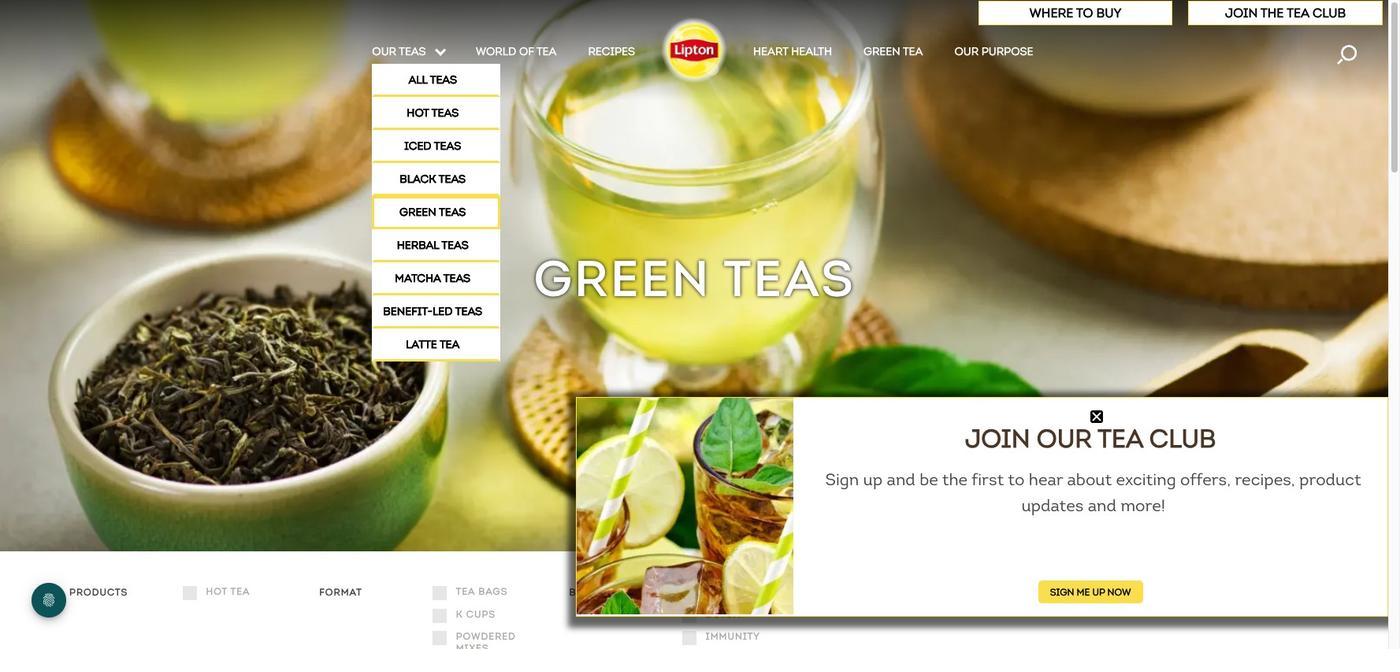 Task type: locate. For each thing, give the bounding box(es) containing it.
detox
[[706, 608, 741, 620]]

tea inside navigation
[[537, 45, 557, 58]]

green teas
[[400, 206, 466, 219], [534, 247, 855, 311]]

latte tea
[[406, 338, 460, 352]]

2 vertical spatial green
[[534, 247, 711, 311]]

our
[[955, 45, 979, 58], [1037, 423, 1092, 455]]

tea bags
[[456, 586, 508, 598]]

and
[[887, 470, 916, 490], [1088, 495, 1117, 516]]

mixes
[[456, 642, 489, 650]]

more!
[[1121, 495, 1166, 516]]

green for green tea link
[[864, 45, 901, 58]]

hero image image
[[0, 0, 1389, 552]]

heart health
[[754, 45, 832, 58]]

powdered
[[456, 631, 516, 643]]

format
[[319, 587, 363, 599]]

buy
[[1097, 6, 1122, 20]]

the
[[1261, 6, 1284, 20]]

and left the be
[[887, 470, 916, 490]]

1 vertical spatial green teas
[[534, 247, 855, 311]]

tea
[[1287, 6, 1310, 20], [903, 45, 923, 58], [440, 338, 460, 352]]

0 vertical spatial green
[[864, 45, 901, 58]]

1 horizontal spatial and
[[1088, 495, 1117, 516]]

2 vertical spatial tea
[[440, 338, 460, 352]]

black
[[400, 173, 436, 186]]

matcha teas
[[395, 272, 471, 286]]

join
[[966, 423, 1031, 455]]

navigation
[[0, 45, 1389, 362]]

exciting
[[1117, 470, 1177, 490]]

k
[[456, 608, 463, 620]]

0 horizontal spatial tea
[[440, 338, 460, 352]]

all teas
[[409, 73, 457, 87]]

sign me up now
[[1051, 586, 1132, 598]]

teas for our teas link
[[399, 45, 426, 58]]

1 vertical spatial tea
[[903, 45, 923, 58]]

1 vertical spatial our
[[1037, 423, 1092, 455]]

where to buy link
[[1030, 6, 1122, 20]]

0 horizontal spatial green
[[400, 206, 437, 219]]

bags
[[479, 586, 508, 598]]

tea right 'of'
[[537, 45, 557, 58]]

iced teas
[[405, 140, 461, 153]]

world
[[476, 45, 517, 58]]

green teas inside green teas link
[[400, 206, 466, 219]]

latte tea link
[[372, 329, 500, 362]]

0 vertical spatial tea
[[1287, 6, 1310, 20]]

recipes link
[[588, 45, 635, 64]]

2 horizontal spatial green
[[864, 45, 901, 58]]

tea up k
[[456, 586, 475, 598]]

0 horizontal spatial and
[[887, 470, 916, 490]]

our teas link
[[372, 45, 444, 64]]

black teas link
[[372, 163, 500, 196]]

hot teas
[[407, 107, 459, 120]]

teas for green teas link
[[439, 206, 466, 219]]

offers,
[[1181, 470, 1231, 490]]

our left purpose
[[955, 45, 979, 58]]

join
[[1226, 6, 1258, 20]]

0 horizontal spatial our
[[955, 45, 979, 58]]

to
[[1077, 6, 1094, 20]]

1 vertical spatial green
[[400, 206, 437, 219]]

product
[[1300, 470, 1362, 490]]

our purpose link
[[955, 45, 1034, 64]]

immunity
[[706, 631, 761, 643]]

products
[[69, 587, 128, 599]]

led
[[433, 305, 453, 319]]

recipes,
[[1236, 470, 1296, 490]]

tea
[[537, 45, 557, 58], [1098, 423, 1143, 455], [231, 586, 250, 598], [456, 586, 475, 598]]

up
[[864, 470, 883, 490]]

hear
[[1029, 470, 1064, 490]]

2 horizontal spatial tea
[[1287, 6, 1310, 20]]

join the tea club button
[[1189, 1, 1383, 25]]

sign
[[1051, 586, 1075, 598]]

hot
[[407, 107, 429, 120]]

teas for black teas link
[[439, 173, 466, 186]]

where to buy button
[[979, 1, 1173, 25]]

lipton site logo image
[[659, 14, 730, 85]]

1 horizontal spatial tea
[[903, 45, 923, 58]]

our up 'hear'
[[1037, 423, 1092, 455]]

heart
[[754, 45, 789, 58]]

herbal teas
[[397, 239, 469, 252]]

0 vertical spatial our
[[955, 45, 979, 58]]

026e8 image
[[1091, 411, 1104, 423]]

teas for hot teas link
[[432, 107, 459, 120]]

tea for green tea
[[903, 45, 923, 58]]

where
[[1030, 6, 1074, 20]]

1 horizontal spatial green
[[534, 247, 711, 311]]

1 vertical spatial and
[[1088, 495, 1117, 516]]

hot
[[206, 586, 228, 598]]

signup image
[[577, 398, 794, 615]]

matcha teas link
[[372, 263, 500, 296]]

me
[[1077, 586, 1090, 598]]

teas for all teas link
[[430, 73, 457, 87]]

0 horizontal spatial green teas
[[400, 206, 466, 219]]

and down about
[[1088, 495, 1117, 516]]

matcha
[[395, 272, 441, 286]]

0 vertical spatial green teas
[[400, 206, 466, 219]]

teas
[[399, 45, 426, 58], [430, 73, 457, 87], [432, 107, 459, 120], [439, 173, 466, 186], [439, 206, 466, 219], [442, 239, 469, 252], [724, 247, 855, 311], [444, 272, 471, 286], [455, 305, 483, 319]]

navigation containing our teas
[[0, 45, 1389, 362]]



Task type: vqa. For each thing, say whether or not it's contained in the screenshot.
Healthy Habits Start Small And Can Be Simple. By Drinking 2 Cups Of Lipton Green Tea Every Day, You Can Help Support Your Health. image
no



Task type: describe. For each thing, give the bounding box(es) containing it.
benefit-led teas
[[383, 305, 483, 319]]

benefit
[[569, 587, 613, 599]]

herbal
[[397, 239, 439, 252]]

club
[[1150, 423, 1217, 455]]

green tea
[[864, 45, 923, 58]]

1 horizontal spatial our
[[1037, 423, 1092, 455]]

the
[[943, 470, 968, 490]]

green tea link
[[864, 45, 923, 64]]

up
[[1093, 586, 1105, 598]]

benefit-
[[383, 305, 433, 319]]

world of tea
[[476, 45, 557, 58]]

of
[[519, 45, 534, 58]]

hydration
[[706, 586, 769, 598]]

join our tea club
[[966, 423, 1217, 455]]

our purpose
[[955, 45, 1034, 58]]

sign up and be the first to hear about exciting offers, recipes, product updates and more!
[[826, 470, 1362, 516]]

purpose
[[982, 45, 1034, 58]]

herbal teas link
[[372, 230, 500, 263]]

iced
[[405, 140, 432, 153]]

green for green teas link
[[400, 206, 437, 219]]

open privacy settings image
[[32, 583, 66, 618]]

club
[[1313, 6, 1347, 20]]

tea up the exciting
[[1098, 423, 1143, 455]]

sign
[[826, 470, 859, 490]]

teas
[[434, 140, 461, 153]]

benefit-led teas link
[[372, 296, 500, 329]]

our teas
[[372, 45, 429, 58]]

hot teas link
[[372, 97, 500, 130]]

cups
[[466, 608, 496, 620]]

0 vertical spatial and
[[887, 470, 916, 490]]

updates
[[1022, 495, 1084, 516]]

latte
[[406, 338, 437, 352]]

to
[[1008, 470, 1025, 490]]

tea inside button
[[1287, 6, 1310, 20]]

our inside our purpose "link"
[[955, 45, 979, 58]]

be
[[920, 470, 939, 490]]

join the tea club link
[[1226, 6, 1347, 20]]

join the tea club
[[1226, 6, 1347, 20]]

about
[[1068, 470, 1112, 490]]

first
[[972, 470, 1004, 490]]

k cups
[[456, 608, 496, 620]]

iced teas link
[[372, 130, 500, 163]]

sign me up now link
[[1039, 581, 1143, 604]]

now
[[1108, 586, 1132, 598]]

black teas
[[400, 173, 466, 186]]

heart health link
[[754, 45, 832, 64]]

tea right 'hot'
[[231, 586, 250, 598]]

our
[[372, 45, 396, 58]]

where to buy
[[1030, 6, 1122, 20]]

recipes
[[588, 45, 635, 58]]

1 horizontal spatial green teas
[[534, 247, 855, 311]]

teas for the herbal teas link
[[442, 239, 469, 252]]

all
[[409, 73, 428, 87]]

all teas link
[[372, 64, 500, 97]]

world of tea link
[[476, 45, 557, 64]]

hot tea
[[206, 586, 250, 598]]

powdered mixes
[[456, 631, 516, 650]]

teas for matcha teas link
[[444, 272, 471, 286]]

tea for latte tea
[[440, 338, 460, 352]]

health
[[792, 45, 832, 58]]

green teas link
[[372, 196, 500, 230]]



